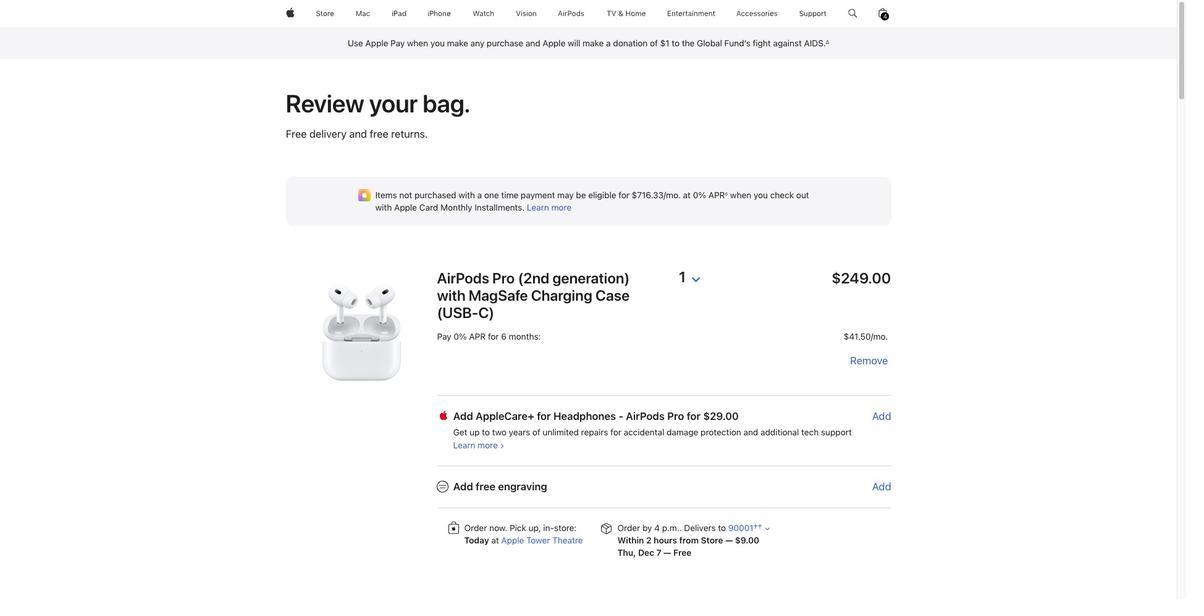 Task type: vqa. For each thing, say whether or not it's contained in the screenshot.
the right airpods
yes



Task type: describe. For each thing, give the bounding box(es) containing it.
learn more button for get up to two years of unlimited repairs for accidental damage protection and additional tech support
[[453, 439, 504, 452]]

out
[[796, 190, 809, 200]]

accidental
[[624, 428, 664, 438]]

0 vertical spatial at
[[683, 190, 691, 200]]

against aids.
[[773, 38, 826, 48]]

††
[[754, 523, 762, 533]]

apple inside order now. pick up, in-store: today at apple tower theatre
[[501, 536, 524, 546]]

now.
[[489, 523, 507, 533]]

eligible
[[588, 190, 616, 200]]

one
[[484, 190, 499, 200]]

0 horizontal spatial you
[[431, 38, 445, 48]]

purchase
[[487, 38, 523, 48]]

4
[[655, 523, 660, 533]]

any
[[471, 38, 485, 48]]

0 vertical spatial free
[[370, 128, 388, 140]]

to inside order by 4 p.m.. delivers to 90001 †† within 2 hours from store — $9.00 thu, dec 7 — free
[[718, 523, 726, 533]]

engraving
[[498, 481, 547, 493]]

remove button
[[850, 353, 888, 369]]

0 horizontal spatial and
[[349, 128, 367, 140]]

years
[[509, 428, 530, 438]]

case
[[596, 287, 630, 305]]

order by 4 p.m.. delivers to 90001 †† within 2 hours from store — $9.00 thu, dec 7 — free
[[618, 523, 762, 558]]

1 horizontal spatial 0%
[[693, 190, 706, 200]]

learn more
[[527, 203, 572, 213]]

1 horizontal spatial apr
[[709, 190, 725, 200]]

your
[[369, 89, 418, 119]]

donation
[[613, 38, 648, 48]]

repairs
[[581, 428, 608, 438]]

apple inside when you check out with apple card monthly installments.
[[394, 203, 417, 213]]

use
[[348, 38, 363, 48]]

and inside add applecare+ for headphones - airpods pro for $29.00 get up to two years of unlimited repairs for accidental damage protection and additional tech support learn more
[[744, 428, 758, 438]]

pick
[[510, 523, 526, 533]]

∆
[[826, 39, 830, 45]]

90001
[[728, 523, 754, 533]]

apple image
[[286, 0, 294, 27]]

monthly
[[441, 203, 472, 213]]

not
[[399, 190, 412, 200]]

airpods pro (2nd generation) with magsafe charging case (usb‑c) link
[[437, 269, 652, 322]]

search apple.com image
[[848, 0, 858, 27]]

two
[[492, 428, 507, 438]]

apple right use at the left top of page
[[365, 38, 388, 48]]

-
[[619, 410, 624, 423]]

the
[[682, 38, 695, 48]]

applestorepickup image
[[446, 521, 461, 537]]

order for order now. pick up, in-store: today at apple tower theatre
[[464, 523, 487, 533]]

0 horizontal spatial /mo.
[[664, 190, 681, 200]]

support
[[821, 428, 852, 438]]

free delivery and free returns.
[[286, 128, 428, 140]]

tv and home image
[[606, 0, 646, 27]]

today
[[464, 536, 489, 546]]

to inside add applecare+ for headphones - airpods pro for $29.00 get up to two years of unlimited repairs for accidental damage protection and additional tech support learn more
[[482, 428, 490, 438]]

store image
[[316, 0, 334, 27]]

hours
[[654, 536, 677, 546]]

magsafe
[[469, 287, 528, 305]]

for down add applecare+ for headphones - airpods pro for $29.00 element
[[611, 428, 622, 438]]

fund's
[[725, 38, 751, 48]]

use apple pay when you make any purchase and apple will make a donation of $1 to the global fund's fight against aids. ∆
[[348, 38, 830, 48]]

1 vertical spatial apr
[[469, 332, 486, 342]]

watch image
[[473, 0, 494, 27]]

airpods inside add applecare+ for headphones - airpods pro for $29.00 get up to two years of unlimited repairs for accidental damage protection and additional tech support learn more
[[626, 410, 665, 423]]

delivers
[[684, 523, 716, 533]]

1 horizontal spatial free
[[476, 481, 496, 493]]

0 vertical spatial pay
[[391, 38, 405, 48]]

1 horizontal spatial a
[[606, 38, 611, 48]]

$249.00
[[832, 269, 891, 287]]

support image
[[800, 0, 827, 27]]

items
[[375, 190, 397, 200]]

ipad image
[[392, 0, 406, 27]]

airpods inside airpods pro (2nd generation) with magsafe charging case (usb‑c)
[[437, 269, 489, 287]]

up
[[470, 428, 480, 438]]

iphone image
[[428, 0, 451, 27]]

damage
[[667, 428, 699, 438]]

bag.
[[423, 89, 470, 119]]

from
[[679, 536, 699, 546]]

review
[[286, 89, 364, 119]]

more inside button
[[551, 203, 572, 213]]

0 vertical spatial free
[[286, 128, 307, 140]]

store:
[[554, 523, 577, 533]]

engraving image
[[435, 479, 450, 495]]

2
[[646, 536, 652, 546]]

tower
[[527, 536, 550, 546]]

get
[[453, 428, 467, 438]]

pro inside airpods pro (2nd generation) with magsafe charging case (usb‑c)
[[493, 269, 515, 287]]

$1
[[660, 38, 670, 48]]

airpods image
[[558, 0, 585, 27]]

time
[[501, 190, 519, 200]]

generation)
[[553, 269, 630, 287]]

items not purchased with a one time payment may be eligible for $716.33 /mo. at 0% apr ◊
[[375, 190, 728, 200]]

(2nd
[[518, 269, 550, 287]]

when you check out with apple card monthly installments.
[[375, 190, 809, 213]]

may
[[557, 190, 574, 200]]

add applecare+ for headphones - airpods pro for $29.00 element
[[453, 409, 782, 425]]

purchased
[[415, 190, 456, 200]]

be
[[576, 190, 586, 200]]

within
[[618, 536, 644, 546]]

accessories image
[[737, 0, 778, 27]]

additional
[[761, 428, 799, 438]]

add free engraving
[[453, 481, 547, 493]]

0 horizontal spatial —
[[664, 548, 671, 558]]

unlimited
[[543, 428, 579, 438]]

◊
[[725, 191, 728, 197]]



Task type: locate. For each thing, give the bounding box(es) containing it.
and left additional
[[744, 428, 758, 438]]

0 vertical spatial a
[[606, 38, 611, 48]]

charging
[[531, 287, 593, 305]]

$716.33
[[632, 190, 664, 200]]

will
[[568, 38, 581, 48]]

1 horizontal spatial make
[[583, 38, 604, 48]]

free down from
[[674, 548, 692, 558]]

of right years
[[533, 428, 541, 438]]

0 horizontal spatial more
[[478, 441, 498, 450]]

global
[[697, 38, 722, 48]]

0 vertical spatial pro
[[493, 269, 515, 287]]

learn more button for items not purchased with a one time payment may be eligible for $716.33
[[527, 201, 572, 214]]

2 vertical spatial to
[[718, 523, 726, 533]]

1 vertical spatial learn more button
[[453, 439, 504, 452]]

0 vertical spatial apr
[[709, 190, 725, 200]]

in-
[[543, 523, 554, 533]]

make right will in the top of the page
[[583, 38, 604, 48]]

free
[[370, 128, 388, 140], [476, 481, 496, 493]]

0 horizontal spatial at
[[491, 536, 499, 546]]

learn down payment
[[527, 203, 549, 213]]

pro up damage
[[667, 410, 684, 423]]

0 vertical spatial with
[[459, 190, 475, 200]]

dec
[[638, 548, 654, 558]]

free inside order by 4 p.m.. delivers to 90001 †† within 2 hours from store — $9.00 thu, dec 7 — free
[[674, 548, 692, 558]]

review your bag. main content
[[0, 27, 1177, 599]]

$29.00
[[703, 410, 739, 423]]

1 vertical spatial when
[[730, 190, 752, 200]]

add
[[453, 410, 473, 423], [872, 410, 891, 423], [453, 481, 473, 493], [872, 481, 891, 493]]

1 horizontal spatial —
[[725, 536, 733, 546]]

free left engraving
[[476, 481, 496, 493]]

you inside when you check out with apple card monthly installments.
[[754, 190, 768, 200]]

1 horizontal spatial to
[[672, 38, 680, 48]]

0 vertical spatial when
[[407, 38, 428, 48]]

a left the one
[[477, 190, 482, 200]]

1 horizontal spatial airpods
[[626, 410, 665, 423]]

0 vertical spatial —
[[725, 536, 733, 546]]

0 vertical spatial to
[[672, 38, 680, 48]]

1 horizontal spatial order
[[618, 523, 640, 533]]

2 vertical spatial and
[[744, 428, 758, 438]]

1 vertical spatial 0%
[[454, 332, 467, 342]]

1 vertical spatial to
[[482, 428, 490, 438]]

0 horizontal spatial when
[[407, 38, 428, 48]]

0 vertical spatial airpods
[[437, 269, 489, 287]]

with inside airpods pro (2nd generation) with magsafe charging case (usb‑c)
[[437, 287, 466, 305]]

when right ◊
[[730, 190, 752, 200]]

you left check
[[754, 190, 768, 200]]

mac image
[[356, 0, 370, 27]]

1 horizontal spatial learn
[[527, 203, 549, 213]]

with down items at top left
[[375, 203, 392, 213]]

add applecare+ for headphones - airpods pro for $29.00 get up to two years of unlimited repairs for accidental damage protection and additional tech support learn more
[[453, 410, 852, 450]]

more down two
[[478, 441, 498, 450]]

0 horizontal spatial make
[[447, 38, 468, 48]]

1 vertical spatial and
[[349, 128, 367, 140]]

0 vertical spatial you
[[431, 38, 445, 48]]

of for purchase
[[650, 38, 658, 48]]

pro inside add applecare+ for headphones - airpods pro for $29.00 get up to two years of unlimited repairs for accidental damage protection and additional tech support learn more
[[667, 410, 684, 423]]

$41.50 /mo.
[[844, 332, 888, 342]]

1 vertical spatial pro
[[667, 410, 684, 423]]

airpods pro (2nd generation) with magsafe charging case (usb‑c)
[[437, 269, 630, 322]]

free down review your bag.
[[370, 128, 388, 140]]

review your bag.
[[286, 89, 470, 119]]

1 vertical spatial you
[[754, 190, 768, 200]]

7
[[657, 548, 662, 558]]

1 vertical spatial free
[[476, 481, 496, 493]]

of for for
[[533, 428, 541, 438]]

0 vertical spatial /mo.
[[664, 190, 681, 200]]

at
[[683, 190, 691, 200], [491, 536, 499, 546]]

when inside when you check out with apple card monthly installments.
[[730, 190, 752, 200]]

installments.
[[475, 203, 525, 213]]

1 horizontal spatial you
[[754, 190, 768, 200]]

1 horizontal spatial free
[[674, 548, 692, 558]]

1 horizontal spatial and
[[526, 38, 540, 48]]

1 horizontal spatial learn more button
[[527, 201, 572, 214]]

2 horizontal spatial and
[[744, 428, 758, 438]]

1 horizontal spatial pay
[[437, 332, 451, 342]]

store
[[701, 536, 723, 546]]

learn down get
[[453, 441, 475, 450]]

to up store at the bottom of page
[[718, 523, 726, 533]]

pro left (2nd
[[493, 269, 515, 287]]

you down iphone icon
[[431, 38, 445, 48]]

up,
[[529, 523, 541, 533]]

1 vertical spatial /mo.
[[871, 332, 888, 342]]

for
[[619, 190, 630, 200], [488, 332, 499, 342], [537, 410, 551, 423], [687, 410, 701, 423], [611, 428, 622, 438]]

0 horizontal spatial apr
[[469, 332, 486, 342]]

apple
[[365, 38, 388, 48], [543, 38, 566, 48], [394, 203, 417, 213], [501, 536, 524, 546]]

0 horizontal spatial pay
[[391, 38, 405, 48]]

of left $1
[[650, 38, 658, 48]]

1 horizontal spatial at
[[683, 190, 691, 200]]

learn inside add applecare+ for headphones - airpods pro for $29.00 get up to two years of unlimited repairs for accidental damage protection and additional tech support learn more
[[453, 441, 475, 450]]

for up damage
[[687, 410, 701, 423]]

0 vertical spatial of
[[650, 38, 658, 48]]

of
[[650, 38, 658, 48], [533, 428, 541, 438]]

1 vertical spatial pay
[[437, 332, 451, 342]]

0 vertical spatial more
[[551, 203, 572, 213]]

thu,
[[618, 548, 636, 558]]

with left magsafe
[[437, 287, 466, 305]]

order inside order by 4 p.m.. delivers to 90001 †† within 2 hours from store — $9.00 thu, dec 7 — free
[[618, 523, 640, 533]]

1 make from the left
[[447, 38, 468, 48]]

1 vertical spatial airpods
[[626, 410, 665, 423]]

apple down not
[[394, 203, 417, 213]]

free
[[286, 128, 307, 140], [674, 548, 692, 558]]

1 add button from the top
[[872, 409, 891, 425]]

0 horizontal spatial airpods
[[437, 269, 489, 287]]

learn more button down up
[[453, 439, 504, 452]]

shopping bag with item count : 4 image
[[879, 0, 888, 27]]

protection
[[701, 428, 741, 438]]

1 vertical spatial of
[[533, 428, 541, 438]]

a left donation
[[606, 38, 611, 48]]

airpods up accidental
[[626, 410, 665, 423]]

card
[[419, 203, 438, 213]]

pay 0% apr for 6 months:
[[437, 332, 541, 342]]

6
[[501, 332, 507, 342]]

0% left ◊
[[693, 190, 706, 200]]

apr
[[709, 190, 725, 200], [469, 332, 486, 342]]

1 horizontal spatial of
[[650, 38, 658, 48]]

1 vertical spatial free
[[674, 548, 692, 558]]

0 horizontal spatial 0%
[[454, 332, 467, 342]]

1 vertical spatial at
[[491, 536, 499, 546]]

theatre
[[552, 536, 583, 546]]

order now. pick up, in-store: today at apple tower theatre
[[464, 523, 583, 546]]

add inside add applecare+ for headphones - airpods pro for $29.00 get up to two years of unlimited repairs for accidental damage protection and additional tech support learn more
[[453, 410, 473, 423]]

applecare+
[[476, 410, 534, 423]]

to right $1
[[672, 38, 680, 48]]

0 horizontal spatial learn
[[453, 441, 475, 450]]

— right 7
[[664, 548, 671, 558]]

(usb‑c)
[[437, 304, 495, 322]]

with inside when you check out with apple card monthly installments.
[[375, 203, 392, 213]]

and right purchase
[[526, 38, 540, 48]]

apple left will in the top of the page
[[543, 38, 566, 48]]

1 vertical spatial add button
[[872, 480, 891, 495]]

more inside add applecare+ for headphones - airpods pro for $29.00 get up to two years of unlimited repairs for accidental damage protection and additional tech support learn more
[[478, 441, 498, 450]]

pay
[[391, 38, 405, 48], [437, 332, 451, 342]]

for left the "6"
[[488, 332, 499, 342]]

returns.
[[391, 128, 428, 140]]

p.m..
[[662, 523, 682, 533]]

airpods up (usb‑c)
[[437, 269, 489, 287]]

headphones
[[553, 410, 616, 423]]

airpods
[[437, 269, 489, 287], [626, 410, 665, 423]]

shipping image
[[599, 521, 615, 537]]

when
[[407, 38, 428, 48], [730, 190, 752, 200]]

for up unlimited
[[537, 410, 551, 423]]

tech
[[802, 428, 819, 438]]

by
[[643, 523, 652, 533]]

at right $716.33
[[683, 190, 691, 200]]

apple down pick
[[501, 536, 524, 546]]

learn
[[527, 203, 549, 213], [453, 441, 475, 450]]

1 vertical spatial more
[[478, 441, 498, 450]]

0 horizontal spatial pro
[[493, 269, 515, 287]]

1 horizontal spatial more
[[551, 203, 572, 213]]

delivery
[[309, 128, 347, 140]]

1 horizontal spatial when
[[730, 190, 752, 200]]

1 order from the left
[[464, 523, 487, 533]]

learn more button
[[527, 201, 572, 214], [453, 439, 504, 452]]

0 vertical spatial 0%
[[693, 190, 706, 200]]

free left delivery
[[286, 128, 307, 140]]

1 vertical spatial a
[[477, 190, 482, 200]]

pay down (usb‑c)
[[437, 332, 451, 342]]

at inside order now. pick up, in-store: today at apple tower theatre
[[491, 536, 499, 546]]

0 vertical spatial add button
[[872, 409, 891, 425]]

order up within
[[618, 523, 640, 533]]

of inside add applecare+ for headphones - airpods pro for $29.00 get up to two years of unlimited repairs for accidental damage protection and additional tech support learn more
[[533, 428, 541, 438]]

0 horizontal spatial free
[[286, 128, 307, 140]]

order up today
[[464, 523, 487, 533]]

0 horizontal spatial free
[[370, 128, 388, 140]]

0%
[[693, 190, 706, 200], [454, 332, 467, 342]]

and
[[526, 38, 540, 48], [349, 128, 367, 140], [744, 428, 758, 438]]

1 horizontal spatial pro
[[667, 410, 684, 423]]

entertainment image
[[668, 0, 715, 27]]

0 horizontal spatial learn more button
[[453, 439, 504, 452]]

at down now.
[[491, 536, 499, 546]]

/mo. up remove
[[871, 332, 888, 342]]

0 horizontal spatial a
[[477, 190, 482, 200]]

order inside order now. pick up, in-store: today at apple tower theatre
[[464, 523, 487, 533]]

0% down (usb‑c)
[[454, 332, 467, 342]]

when down iphone icon
[[407, 38, 428, 48]]

learn more button down items not purchased with a one time payment may be eligible for $716.33 /mo. at 0% apr ◊
[[527, 201, 572, 214]]

2 horizontal spatial to
[[718, 523, 726, 533]]

/mo. left ◊
[[664, 190, 681, 200]]

2 order from the left
[[618, 523, 640, 533]]

$9.00
[[735, 536, 760, 546]]

more down may
[[551, 203, 572, 213]]

1 vertical spatial with
[[375, 203, 392, 213]]

0 vertical spatial learn
[[527, 203, 549, 213]]

to right up
[[482, 428, 490, 438]]

1 vertical spatial —
[[664, 548, 671, 558]]

fight
[[753, 38, 771, 48]]

1 horizontal spatial /mo.
[[871, 332, 888, 342]]

order for order by 4 p.m.. delivers to 90001 †† within 2 hours from store — $9.00 thu, dec 7 — free
[[618, 523, 640, 533]]

for right eligible
[[619, 190, 630, 200]]

with for (usb‑c)
[[437, 287, 466, 305]]

apple tower theatre button
[[501, 535, 583, 547]]

make left any
[[447, 38, 468, 48]]

2 vertical spatial with
[[437, 287, 466, 305]]

a
[[606, 38, 611, 48], [477, 190, 482, 200]]

remove
[[850, 355, 888, 367]]

to
[[672, 38, 680, 48], [482, 428, 490, 438], [718, 523, 726, 533]]

1 vertical spatial learn
[[453, 441, 475, 450]]

0 horizontal spatial of
[[533, 428, 541, 438]]

— down 90001
[[725, 536, 733, 546]]

pay down ipad image
[[391, 38, 405, 48]]

0 vertical spatial learn more button
[[527, 201, 572, 214]]

$41.50
[[844, 332, 871, 342]]

with up the monthly
[[459, 190, 475, 200]]

vision image
[[516, 0, 537, 27]]

check
[[770, 190, 794, 200]]

and right delivery
[[349, 128, 367, 140]]

payment
[[521, 190, 555, 200]]

you
[[431, 38, 445, 48], [754, 190, 768, 200]]

2 make from the left
[[583, 38, 604, 48]]

with for installments.
[[375, 203, 392, 213]]

2 add button from the top
[[872, 480, 891, 495]]

0 horizontal spatial to
[[482, 428, 490, 438]]

0 vertical spatial and
[[526, 38, 540, 48]]

0 horizontal spatial order
[[464, 523, 487, 533]]

order
[[464, 523, 487, 533], [618, 523, 640, 533]]

months:
[[509, 332, 541, 342]]



